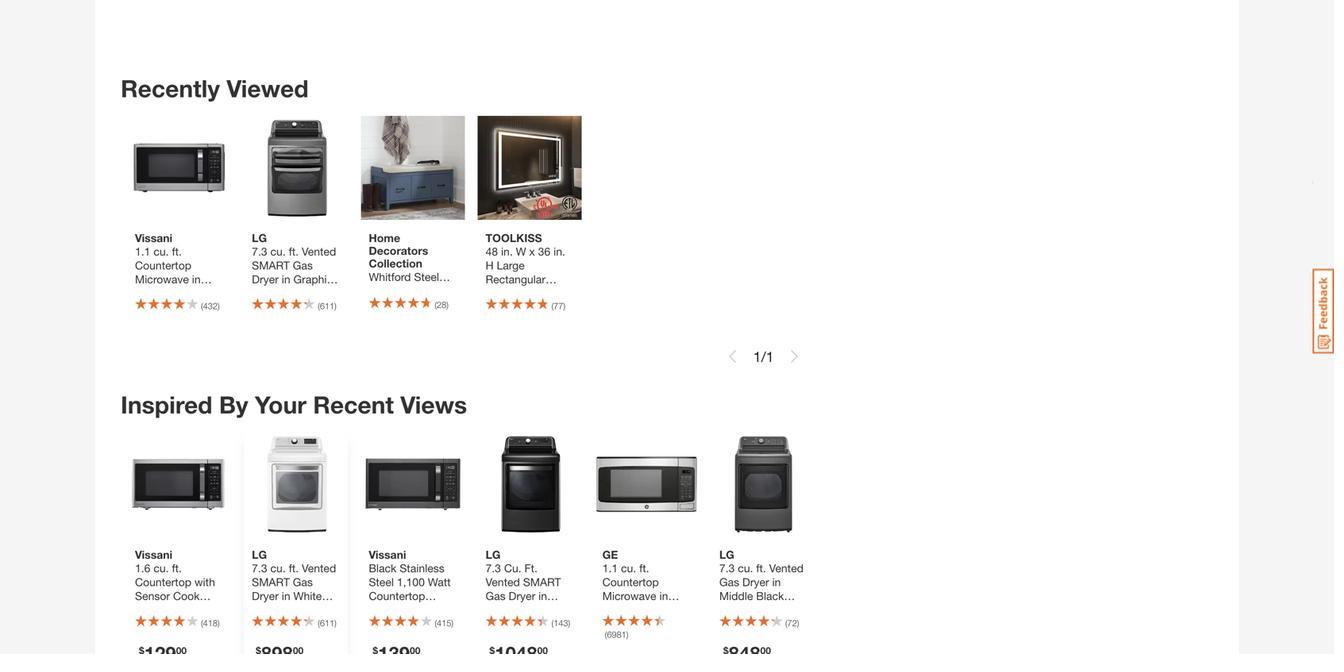 Task type: locate. For each thing, give the bounding box(es) containing it.
steel
[[414, 271, 439, 284], [252, 287, 277, 300], [183, 315, 208, 328], [369, 576, 394, 589], [517, 603, 542, 617], [650, 603, 676, 617], [183, 617, 208, 630]]

inspired
[[121, 391, 212, 419]]

x left 19
[[369, 354, 375, 367]]

countertop inside vissani 1.1 cu. ft. countertop microwave in fingerprint resistant stainless steel
[[135, 259, 191, 272]]

toolkiss
[[486, 232, 542, 245]]

7.3 cu. ft. vented smart gas dryer in graphite steel with easyload door and sensor dry technology image
[[244, 116, 348, 220]]

ft. inside the "lg 7.3 cu. ft. vented smart gas dryer in white with easyload door and sensor dry technology"
[[289, 562, 299, 575]]

technology inside the "lg 7.3 cu. ft. vented smart gas dryer in white with easyload door and sensor dry technology"
[[272, 631, 329, 644]]

stainless inside vissani 1.1 cu. ft. countertop microwave in fingerprint resistant stainless steel
[[135, 315, 180, 328]]

countertop inside vissani 1.6 cu. ft. countertop with sensor cook microwave in stainless steel
[[135, 576, 191, 589]]

bright
[[518, 342, 548, 356]]

dryer inside lg 7.3 cu. ft. vented smart gas dryer in black steel with easyload door, turbosteam and sens
[[509, 590, 535, 603]]

)
[[446, 300, 449, 310], [218, 301, 220, 311], [334, 301, 337, 311], [563, 301, 565, 311], [218, 618, 220, 629], [334, 618, 337, 629], [451, 618, 453, 629], [568, 618, 570, 629], [797, 618, 799, 629], [626, 630, 629, 640]]

cu. inside vissani 1.6 cu. ft. countertop with sensor cook microwave in stainless steel
[[154, 562, 169, 575]]

) for 1.1 cu. ft. countertop microwave in stainless steel
[[626, 630, 629, 640]]

lg inside lg 7.3 cu. ft. vented smart gas dryer in black steel with easyload door, turbosteam and sens
[[486, 548, 501, 561]]

lg up middle
[[719, 548, 734, 561]]

0 horizontal spatial x
[[369, 354, 375, 367]]

gas up white
[[293, 576, 313, 589]]

technology down middle
[[719, 617, 776, 630]]

cu. inside ge 1.1 cu. ft. countertop microwave in stainless steel
[[621, 562, 636, 575]]

entryway
[[369, 298, 414, 311]]

1.1 for 1.1 cu. ft. countertop microwave in stainless steel
[[602, 562, 618, 575]]

1 horizontal spatial 1
[[766, 348, 774, 365]]

door right 418 at the left bottom of page
[[252, 617, 276, 630]]

gas
[[293, 259, 313, 272], [293, 576, 313, 589], [719, 576, 739, 589], [486, 590, 506, 603]]

gas inside the "lg 7.3 cu. ft. vented smart gas dryer in white with easyload door and sensor dry technology"
[[293, 576, 313, 589]]

smart for white
[[252, 576, 290, 589]]

sensor down the graphite in the top of the page
[[274, 315, 309, 328]]

gas inside "lg 7.3 cu. ft. vented smart gas dryer in graphite steel with easyload door and sensor dry technology"
[[293, 259, 313, 272]]

lg for lg 7.3 cu. ft. vented smart gas dryer in white with easyload door and sensor dry technology
[[252, 548, 267, 561]]

vented inside "lg 7.3 cu. ft. vented smart gas dryer in graphite steel with easyload door and sensor dry technology"
[[302, 245, 336, 258]]

steel inside vissani 1.1 cu. ft. countertop microwave in fingerprint resistant stainless steel
[[183, 315, 208, 328]]

dry inside lg 7.3 cu. ft. vented gas dryer in middle black with sensor dry technology
[[781, 603, 798, 617]]

) for 7.3 cu. ft. vented gas dryer in middle black with sensor dry technology
[[797, 618, 799, 629]]

611 down white
[[320, 618, 334, 629]]

w inside toolkiss 48 in. w x 36 in. h large rectangular frameless led light anti-fog wall bathroom vanity mirror super bright
[[516, 245, 526, 258]]

0 vertical spatial 1.1
[[135, 245, 150, 258]]

1 vertical spatial easyload
[[276, 603, 325, 617]]

vented down cu.
[[486, 576, 520, 589]]

1.1 inside ge 1.1 cu. ft. countertop microwave in stainless steel
[[602, 562, 618, 575]]

stainless down cook
[[135, 617, 180, 630]]

1 horizontal spatial black
[[486, 603, 513, 617]]

graphite
[[293, 273, 336, 286]]

gas for 7.3 cu. ft. vented smart gas dryer in black steel with easyload door, turbosteam and sens
[[486, 590, 506, 603]]

1 vertical spatial ( 611 )
[[318, 618, 337, 629]]

with inside "lg 7.3 cu. ft. vented smart gas dryer in graphite steel with easyload door and sensor dry technology"
[[280, 287, 301, 300]]

( 611 ) down the graphite in the top of the page
[[318, 301, 337, 311]]

vented inside the "lg 7.3 cu. ft. vented smart gas dryer in white with easyload door and sensor dry technology"
[[302, 562, 336, 575]]

7.3 inside the "lg 7.3 cu. ft. vented smart gas dryer in white with easyload door and sensor dry technology"
[[252, 562, 267, 575]]

door down the graphite in the top of the page
[[304, 301, 328, 314]]

0 vertical spatial x
[[529, 245, 535, 258]]

1.1 cu. ft. countertop microwave in stainless steel image
[[595, 433, 699, 537]]

2 horizontal spatial dry
[[781, 603, 798, 617]]

ft. inside lg 7.3 cu. ft. vented gas dryer in middle black with sensor dry technology
[[756, 562, 766, 575]]

with inside vissani 1.6 cu. ft. countertop with sensor cook microwave in stainless steel
[[195, 576, 215, 589]]

6981
[[607, 630, 626, 640]]

0 vertical spatial easyload
[[252, 301, 301, 314]]

this is the last slide image
[[788, 350, 801, 363]]

1 vertical spatial w
[[444, 340, 454, 353]]

0 horizontal spatial dry
[[252, 631, 269, 644]]

easyload for and
[[252, 301, 301, 314]]

1 vertical spatial dry
[[781, 603, 798, 617]]

1 right this is the first slide "image" on the bottom of page
[[753, 348, 761, 365]]

418
[[203, 618, 218, 629]]

1 vertical spatial x
[[369, 354, 375, 367]]

sensor down white
[[301, 617, 336, 630]]

gas up middle
[[719, 576, 739, 589]]

w right (38
[[444, 340, 454, 353]]

countertop for stainless
[[602, 576, 659, 589]]

dryer
[[252, 273, 279, 286], [742, 576, 769, 589], [252, 590, 279, 603], [509, 590, 535, 603]]

ft. inside vissani 1.6 cu. ft. countertop with sensor cook microwave in stainless steel
[[172, 562, 182, 575]]

0 horizontal spatial 1.1
[[135, 245, 150, 258]]

7.3 inside "lg 7.3 cu. ft. vented smart gas dryer in graphite steel with easyload door and sensor dry technology"
[[252, 245, 267, 258]]

concealed
[[369, 326, 422, 339]]

ft. for 1.1 cu. ft. countertop microwave in fingerprint resistant stainless steel
[[172, 245, 182, 258]]

microwave inside ge 1.1 cu. ft. countertop microwave in stainless steel
[[602, 590, 656, 603]]

gas for 7.3 cu. ft. vented smart gas dryer in graphite steel with easyload door and sensor dry technology
[[293, 259, 313, 272]]

lg inside "lg 7.3 cu. ft. vented smart gas dryer in graphite steel with easyload door and sensor dry technology"
[[252, 232, 267, 245]]

countertop up fingerprint
[[135, 259, 191, 272]]

with inside lg 7.3 cu. ft. vented smart gas dryer in black steel with easyload door, turbosteam and sens
[[545, 603, 565, 617]]

cu. inside vissani 1.1 cu. ft. countertop microwave in fingerprint resistant stainless steel
[[154, 245, 169, 258]]

anti-
[[513, 301, 537, 314]]

in. up large
[[501, 245, 513, 258]]

in inside vissani 1.1 cu. ft. countertop microwave in fingerprint resistant stainless steel
[[192, 273, 201, 286]]

vissani for 1.1
[[135, 232, 172, 245]]

7.3
[[252, 245, 267, 258], [252, 562, 267, 575], [486, 562, 501, 575], [719, 562, 735, 575]]

2 611 from the top
[[320, 618, 334, 629]]

ft. inside vissani 1.1 cu. ft. countertop microwave in fingerprint resistant stainless steel
[[172, 245, 182, 258]]

2 vertical spatial technology
[[272, 631, 329, 644]]

lg 7.3 cu. ft. vented smart gas dryer in black steel with easyload door, turbosteam and sens
[[486, 548, 568, 654]]

smart for graphite
[[252, 259, 290, 272]]

countertop down the ge
[[602, 576, 659, 589]]

x
[[529, 245, 535, 258], [369, 354, 375, 367]]

white
[[293, 590, 322, 603]]

dryer inside lg 7.3 cu. ft. vented gas dryer in middle black with sensor dry technology
[[742, 576, 769, 589]]

28
[[437, 300, 446, 310]]

vented up 72
[[769, 562, 804, 575]]

and
[[436, 312, 455, 325], [252, 315, 271, 328], [279, 617, 298, 630], [549, 631, 568, 644]]

easyload inside "lg 7.3 cu. ft. vented smart gas dryer in graphite steel with easyload door and sensor dry technology"
[[252, 301, 301, 314]]

countertop
[[135, 259, 191, 272], [135, 576, 191, 589], [602, 576, 659, 589], [369, 590, 425, 603]]

resistant
[[135, 301, 181, 314]]

microwave down 1,100 on the left bottom of the page
[[369, 603, 423, 617]]

stainless
[[135, 315, 180, 328], [400, 562, 445, 575], [602, 603, 647, 617], [135, 617, 180, 630]]

0 horizontal spatial 1
[[753, 348, 761, 365]]

1 vertical spatial black
[[756, 590, 784, 603]]

cu. inside lg 7.3 cu. ft. vented gas dryer in middle black with sensor dry technology
[[738, 562, 753, 575]]

countertop inside ge 1.1 cu. ft. countertop microwave in stainless steel
[[602, 576, 659, 589]]

home
[[369, 232, 400, 245]]

gas up the graphite in the top of the page
[[293, 259, 313, 272]]

technology
[[252, 329, 309, 342], [719, 617, 776, 630], [272, 631, 329, 644]]

stainless up 6981 on the bottom left of the page
[[602, 603, 647, 617]]

1 vertical spatial door
[[252, 617, 276, 630]]

vissani for black
[[369, 548, 406, 561]]

lg down the "7.3 cu. ft. vented smart gas dryer in black steel with easyload door, turbosteam and sensor dry technology" image
[[486, 548, 501, 561]]

smart for black
[[523, 576, 561, 589]]

0 vertical spatial dry
[[312, 315, 329, 328]]

sensor down middle
[[743, 603, 778, 617]]

0 horizontal spatial door
[[252, 617, 276, 630]]

easyload down the graphite in the top of the page
[[252, 301, 301, 314]]

dryer up middle
[[742, 576, 769, 589]]

1 vertical spatial 611
[[320, 618, 334, 629]]

w down "toolkiss"
[[516, 245, 526, 258]]

bench
[[418, 298, 449, 311]]

dryer down ft. on the left bottom
[[509, 590, 535, 603]]

cu. inside "lg 7.3 cu. ft. vented smart gas dryer in graphite steel with easyload door and sensor dry technology"
[[270, 245, 286, 258]]

) for 7.3 cu. ft. vented smart gas dryer in graphite steel with easyload door and sensor dry technology
[[334, 301, 337, 311]]

w
[[516, 245, 526, 258], [444, 340, 454, 353]]

1 horizontal spatial door
[[304, 301, 328, 314]]

easyload down white
[[276, 603, 325, 617]]

door inside the "lg 7.3 cu. ft. vented smart gas dryer in white with easyload door and sensor dry technology"
[[252, 617, 276, 630]]

( 432 )
[[201, 301, 220, 311]]

in inside vissani 1.6 cu. ft. countertop with sensor cook microwave in stainless steel
[[192, 603, 201, 617]]

black inside vissani black stainless steel 1,100 watt countertop microwave
[[369, 562, 397, 575]]

7.3 inside lg 7.3 cu. ft. vented smart gas dryer in black steel with easyload door, turbosteam and sens
[[486, 562, 501, 575]]

1 horizontal spatial w
[[516, 245, 526, 258]]

( 611 ) for technology
[[318, 618, 337, 629]]

0 vertical spatial door
[[304, 301, 328, 314]]

dryer inside "lg 7.3 cu. ft. vented smart gas dryer in graphite steel with easyload door and sensor dry technology"
[[252, 273, 279, 286]]

vented inside lg 7.3 cu. ft. vented gas dryer in middle black with sensor dry technology
[[769, 562, 804, 575]]

1
[[753, 348, 761, 365], [766, 348, 774, 365]]

lg 7.3 cu. ft. vented smart gas dryer in white with easyload door and sensor dry technology
[[252, 548, 336, 644]]

in. right 36
[[554, 245, 565, 258]]

black
[[369, 562, 397, 575], [756, 590, 784, 603], [486, 603, 513, 617]]

bathroom
[[510, 315, 559, 328]]

x inside 'home decorators collection whitford steel blue wood entryway bench with cushion and concealed storage (38 in. w x 19 in. h)'
[[369, 354, 375, 367]]

vented up white
[[302, 562, 336, 575]]

vissani inside vissani 1.6 cu. ft. countertop with sensor cook microwave in stainless steel
[[135, 548, 172, 561]]

cu.
[[154, 245, 169, 258], [270, 245, 286, 258], [154, 562, 169, 575], [270, 562, 286, 575], [621, 562, 636, 575], [738, 562, 753, 575]]

sensor inside "lg 7.3 cu. ft. vented smart gas dryer in graphite steel with easyload door and sensor dry technology"
[[274, 315, 309, 328]]

( for 48 in. w x 36 in. h large rectangular frameless led light anti-fog wall bathroom vanity mirror super bright
[[552, 301, 554, 311]]

432
[[203, 301, 218, 311]]

microwave up fingerprint
[[135, 273, 189, 286]]

( for 7.3 cu. ft. vented smart gas dryer in white with easyload door and sensor dry technology
[[318, 618, 320, 629]]

black inside lg 7.3 cu. ft. vented gas dryer in middle black with sensor dry technology
[[756, 590, 784, 603]]

sensor down 1.6
[[135, 590, 170, 603]]

in inside lg 7.3 cu. ft. vented smart gas dryer in black steel with easyload door, turbosteam and sens
[[539, 590, 547, 603]]

and inside the "lg 7.3 cu. ft. vented smart gas dryer in white with easyload door and sensor dry technology"
[[279, 617, 298, 630]]

0 vertical spatial w
[[516, 245, 526, 258]]

1.1 for 1.1 cu. ft. countertop microwave in fingerprint resistant stainless steel
[[135, 245, 150, 258]]

ft. inside "lg 7.3 cu. ft. vented smart gas dryer in graphite steel with easyload door and sensor dry technology"
[[289, 245, 299, 258]]

sensor inside the "lg 7.3 cu. ft. vented smart gas dryer in white with easyload door and sensor dry technology"
[[301, 617, 336, 630]]

light
[[486, 301, 510, 314]]

dryer left the graphite in the top of the page
[[252, 273, 279, 286]]

1 ( 611 ) from the top
[[318, 301, 337, 311]]

countertop down 1,100 on the left bottom of the page
[[369, 590, 425, 603]]

vissani 1.1 cu. ft. countertop microwave in fingerprint resistant stainless steel
[[135, 232, 208, 328]]

gas down cu.
[[486, 590, 506, 603]]

vissani inside vissani 1.1 cu. ft. countertop microwave in fingerprint resistant stainless steel
[[135, 232, 172, 245]]

stainless up 1,100 on the left bottom of the page
[[400, 562, 445, 575]]

door
[[304, 301, 328, 314], [252, 617, 276, 630]]

stainless inside ge 1.1 cu. ft. countertop microwave in stainless steel
[[602, 603, 647, 617]]

stainless down resistant
[[135, 315, 180, 328]]

dryer inside the "lg 7.3 cu. ft. vented smart gas dryer in white with easyload door and sensor dry technology"
[[252, 590, 279, 603]]

super
[[486, 342, 515, 356]]

steel inside vissani black stainless steel 1,100 watt countertop microwave
[[369, 576, 394, 589]]

1 horizontal spatial dry
[[312, 315, 329, 328]]

7.3 inside lg 7.3 cu. ft. vented gas dryer in middle black with sensor dry technology
[[719, 562, 735, 575]]

1.1 down the ge
[[602, 562, 618, 575]]

dryer left white
[[252, 590, 279, 603]]

microwave up 6981 on the bottom left of the page
[[602, 590, 656, 603]]

1 left this is the last slide icon
[[766, 348, 774, 365]]

gas for 7.3 cu. ft. vented smart gas dryer in white with easyload door and sensor dry technology
[[293, 576, 313, 589]]

1 1 from the left
[[753, 348, 761, 365]]

lg inside the "lg 7.3 cu. ft. vented smart gas dryer in white with easyload door and sensor dry technology"
[[252, 548, 267, 561]]

microwave down cook
[[135, 603, 189, 617]]

0 horizontal spatial w
[[444, 340, 454, 353]]

1 horizontal spatial x
[[529, 245, 535, 258]]

0 vertical spatial 611
[[320, 301, 334, 311]]

( 6981 )
[[605, 630, 629, 640]]

easyload up turbosteam
[[486, 617, 535, 630]]

1.1
[[135, 245, 150, 258], [602, 562, 618, 575]]

( 143 )
[[552, 618, 570, 629]]

with
[[280, 287, 301, 300], [369, 312, 389, 325], [195, 576, 215, 589], [252, 603, 272, 617], [545, 603, 565, 617], [719, 603, 740, 617]]

2 vertical spatial black
[[486, 603, 513, 617]]

inspired by your recent views
[[121, 391, 467, 419]]

in.
[[501, 245, 513, 258], [554, 245, 565, 258], [429, 340, 441, 353], [393, 354, 405, 367]]

(
[[435, 300, 437, 310], [201, 301, 203, 311], [318, 301, 320, 311], [552, 301, 554, 311], [201, 618, 203, 629], [318, 618, 320, 629], [435, 618, 437, 629], [552, 618, 554, 629], [785, 618, 787, 629], [605, 630, 607, 640]]

1.1 up fingerprint
[[135, 245, 150, 258]]

1 vertical spatial 1.1
[[602, 562, 618, 575]]

( 611 ) down white
[[318, 618, 337, 629]]

rectangular
[[486, 273, 546, 286]]

vissani up fingerprint
[[135, 232, 172, 245]]

) for 1.1 cu. ft. countertop microwave in fingerprint resistant stainless steel
[[218, 301, 220, 311]]

1 vertical spatial technology
[[719, 617, 776, 630]]

black for 7.3 cu. ft. vented gas dryer in middle black with sensor dry technology
[[756, 590, 784, 603]]

( 611 )
[[318, 301, 337, 311], [318, 618, 337, 629]]

smart
[[252, 259, 290, 272], [252, 576, 290, 589], [523, 576, 561, 589]]

ft.
[[172, 245, 182, 258], [289, 245, 299, 258], [172, 562, 182, 575], [289, 562, 299, 575], [639, 562, 649, 575], [756, 562, 766, 575]]

sensor inside vissani 1.6 cu. ft. countertop with sensor cook microwave in stainless steel
[[135, 590, 170, 603]]

technology down white
[[272, 631, 329, 644]]

7.3 for 7.3 cu. ft. vented smart gas dryer in white with easyload door and sensor dry technology
[[252, 562, 267, 575]]

2 vertical spatial dry
[[252, 631, 269, 644]]

2 ( 611 ) from the top
[[318, 618, 337, 629]]

technology down the graphite in the top of the page
[[252, 329, 309, 342]]

sensor
[[274, 315, 309, 328], [135, 590, 170, 603], [743, 603, 778, 617], [301, 617, 336, 630]]

lg inside lg 7.3 cu. ft. vented gas dryer in middle black with sensor dry technology
[[719, 548, 734, 561]]

( 418 )
[[201, 618, 220, 629]]

middle
[[719, 590, 753, 603]]

( for 1.1 cu. ft. countertop microwave in stainless steel
[[605, 630, 607, 640]]

1 horizontal spatial 1.1
[[602, 562, 618, 575]]

611 down the graphite in the top of the page
[[320, 301, 334, 311]]

cu. inside the "lg 7.3 cu. ft. vented smart gas dryer in white with easyload door and sensor dry technology"
[[270, 562, 286, 575]]

x left 36
[[529, 245, 535, 258]]

black inside lg 7.3 cu. ft. vented smart gas dryer in black steel with easyload door, turbosteam and sens
[[486, 603, 513, 617]]

in inside "lg 7.3 cu. ft. vented smart gas dryer in graphite steel with easyload door and sensor dry technology"
[[282, 273, 290, 286]]

in. right (38
[[429, 340, 441, 353]]

lg
[[252, 232, 267, 245], [252, 548, 267, 561], [486, 548, 501, 561], [719, 548, 734, 561]]

dry
[[312, 315, 329, 328], [781, 603, 798, 617], [252, 631, 269, 644]]

in
[[192, 273, 201, 286], [282, 273, 290, 286], [772, 576, 781, 589], [282, 590, 290, 603], [539, 590, 547, 603], [660, 590, 668, 603], [192, 603, 201, 617]]

1 611 from the top
[[320, 301, 334, 311]]

0 horizontal spatial black
[[369, 562, 397, 575]]

fog
[[537, 301, 556, 314]]

whitford
[[369, 271, 411, 284]]

black for 7.3 cu. ft. vented smart gas dryer in black steel with easyload door, turbosteam and sens
[[486, 603, 513, 617]]

vented inside lg 7.3 cu. ft. vented smart gas dryer in black steel with easyload door, turbosteam and sens
[[486, 576, 520, 589]]

2 horizontal spatial black
[[756, 590, 784, 603]]

countertop down 1.6
[[135, 576, 191, 589]]

lg down 7.3 cu. ft. vented smart gas dryer in graphite steel with easyload door and sensor dry technology image
[[252, 232, 267, 245]]

0 vertical spatial technology
[[252, 329, 309, 342]]

vissani
[[135, 232, 172, 245], [135, 548, 172, 561], [369, 548, 406, 561]]

0 vertical spatial ( 611 )
[[318, 301, 337, 311]]

1.1 inside vissani 1.1 cu. ft. countertop microwave in fingerprint resistant stainless steel
[[135, 245, 150, 258]]

vissani up 1,100 on the left bottom of the page
[[369, 548, 406, 561]]

smart inside lg 7.3 cu. ft. vented smart gas dryer in black steel with easyload door, turbosteam and sens
[[523, 576, 561, 589]]

easyload for turbosteam
[[486, 617, 535, 630]]

7.3 for 7.3 cu. ft. vented smart gas dryer in black steel with easyload door, turbosteam and sens
[[486, 562, 501, 575]]

vissani inside vissani black stainless steel 1,100 watt countertop microwave
[[369, 548, 406, 561]]

611 for dry
[[320, 301, 334, 311]]

2 vertical spatial easyload
[[486, 617, 535, 630]]

smart inside the "lg 7.3 cu. ft. vented smart gas dryer in white with easyload door and sensor dry technology"
[[252, 576, 290, 589]]

) for black stainless steel 1,100 watt countertop microwave
[[451, 618, 453, 629]]

steel inside lg 7.3 cu. ft. vented smart gas dryer in black steel with easyload door, turbosteam and sens
[[517, 603, 542, 617]]

smart inside "lg 7.3 cu. ft. vented smart gas dryer in graphite steel with easyload door and sensor dry technology"
[[252, 259, 290, 272]]

vented for 7.3 cu. ft. vented smart gas dryer in black steel with easyload door, turbosteam and sens
[[486, 576, 520, 589]]

door inside "lg 7.3 cu. ft. vented smart gas dryer in graphite steel with easyload door and sensor dry technology"
[[304, 301, 328, 314]]

48
[[486, 245, 498, 258]]

easyload
[[252, 301, 301, 314], [276, 603, 325, 617], [486, 617, 535, 630]]

lg down 7.3 cu. ft. vented smart gas dryer in white with easyload door and sensor dry technology image in the left of the page
[[252, 548, 267, 561]]

0 vertical spatial black
[[369, 562, 397, 575]]

microwave
[[135, 273, 189, 286], [602, 590, 656, 603], [135, 603, 189, 617], [369, 603, 423, 617]]

easyload inside lg 7.3 cu. ft. vented smart gas dryer in black steel with easyload door, turbosteam and sens
[[486, 617, 535, 630]]

vanity
[[486, 329, 515, 342]]

wall
[[486, 315, 506, 328]]

1.1 cu. ft. countertop microwave in fingerprint resistant stainless steel image
[[127, 116, 231, 220]]

sensor inside lg 7.3 cu. ft. vented gas dryer in middle black with sensor dry technology
[[743, 603, 778, 617]]

gas inside lg 7.3 cu. ft. vented smart gas dryer in black steel with easyload door, turbosteam and sens
[[486, 590, 506, 603]]

vented up the graphite in the top of the page
[[302, 245, 336, 258]]

611
[[320, 301, 334, 311], [320, 618, 334, 629]]

ft. inside ge 1.1 cu. ft. countertop microwave in stainless steel
[[639, 562, 649, 575]]

vissani up 1.6
[[135, 548, 172, 561]]

7.3 cu. ft. vented smart gas dryer in white with easyload door and sensor dry technology image
[[244, 433, 348, 537]]



Task type: vqa. For each thing, say whether or not it's contained in the screenshot.
in within LG 7.3 cu. ft. Vented SMART Gas Dryer in Graphite Steel with EasyLoad Door and Sensor Dry Technology
yes



Task type: describe. For each thing, give the bounding box(es) containing it.
cu. for 7.3 cu. ft. vented smart gas dryer in graphite steel with easyload door and sensor dry technology
[[270, 245, 286, 258]]

wood
[[394, 284, 423, 298]]

( for 1.6 cu. ft. countertop with sensor cook microwave in stainless steel
[[201, 618, 203, 629]]

( for 7.3 cu. ft. vented smart gas dryer in graphite steel with easyload door and sensor dry technology
[[318, 301, 320, 311]]

( for 1.1 cu. ft. countertop microwave in fingerprint resistant stainless steel
[[201, 301, 203, 311]]

( for black stainless steel 1,100 watt countertop microwave
[[435, 618, 437, 629]]

lg for lg 7.3 cu. ft. vented smart gas dryer in black steel with easyload door, turbosteam and sens
[[486, 548, 501, 561]]

technology inside "lg 7.3 cu. ft. vented smart gas dryer in graphite steel with easyload door and sensor dry technology"
[[252, 329, 309, 342]]

steel inside ge 1.1 cu. ft. countertop microwave in stainless steel
[[650, 603, 676, 617]]

dry inside the "lg 7.3 cu. ft. vented smart gas dryer in white with easyload door and sensor dry technology"
[[252, 631, 269, 644]]

7.3 cu. ft. vented smart gas dryer in black steel with easyload door, turbosteam and sensor dry technology image
[[478, 433, 582, 537]]

( 77 )
[[552, 301, 565, 311]]

this is the first slide image
[[726, 350, 739, 363]]

w inside 'home decorators collection whitford steel blue wood entryway bench with cushion and concealed storage (38 in. w x 19 in. h)'
[[444, 340, 454, 353]]

vissani black stainless steel 1,100 watt countertop microwave
[[369, 548, 451, 617]]

dryer for 7.3 cu. ft. vented smart gas dryer in graphite steel with easyload door and sensor dry technology
[[252, 273, 279, 286]]

countertop for fingerprint
[[135, 259, 191, 272]]

home decorators collection whitford steel blue wood entryway bench with cushion and concealed storage (38 in. w x 19 in. h)
[[369, 232, 455, 367]]

with inside lg 7.3 cu. ft. vented gas dryer in middle black with sensor dry technology
[[719, 603, 740, 617]]

lg for lg 7.3 cu. ft. vented gas dryer in middle black with sensor dry technology
[[719, 548, 734, 561]]

ft. for 7.3 cu. ft. vented smart gas dryer in white with easyload door and sensor dry technology
[[289, 562, 299, 575]]

your
[[255, 391, 306, 419]]

countertop inside vissani black stainless steel 1,100 watt countertop microwave
[[369, 590, 425, 603]]

143
[[554, 618, 568, 629]]

ft. for 1.6 cu. ft. countertop with sensor cook microwave in stainless steel
[[172, 562, 182, 575]]

decorators
[[369, 244, 428, 257]]

steel inside "lg 7.3 cu. ft. vented smart gas dryer in graphite steel with easyload door and sensor dry technology"
[[252, 287, 277, 300]]

cu.
[[504, 562, 521, 575]]

blue
[[369, 284, 391, 298]]

views
[[400, 391, 467, 419]]

lg for lg 7.3 cu. ft. vented smart gas dryer in graphite steel with easyload door and sensor dry technology
[[252, 232, 267, 245]]

( for 7.3 cu. ft. vented gas dryer in middle black with sensor dry technology
[[785, 618, 787, 629]]

technology inside lg 7.3 cu. ft. vented gas dryer in middle black with sensor dry technology
[[719, 617, 776, 630]]

) for 7.3 cu. ft. vented smart gas dryer in white with easyload door and sensor dry technology
[[334, 618, 337, 629]]

countertop for cook
[[135, 576, 191, 589]]

cu. for 1.6 cu. ft. countertop with sensor cook microwave in stainless steel
[[154, 562, 169, 575]]

cu. for 1.1 cu. ft. countertop microwave in fingerprint resistant stainless steel
[[154, 245, 169, 258]]

dry inside "lg 7.3 cu. ft. vented smart gas dryer in graphite steel with easyload door and sensor dry technology"
[[312, 315, 329, 328]]

door,
[[538, 617, 564, 630]]

stainless inside vissani black stainless steel 1,100 watt countertop microwave
[[400, 562, 445, 575]]

recent
[[313, 391, 394, 419]]

dryer for 7.3 cu. ft. vented smart gas dryer in black steel with easyload door, turbosteam and sens
[[509, 590, 535, 603]]

415
[[437, 618, 451, 629]]

and inside "lg 7.3 cu. ft. vented smart gas dryer in graphite steel with easyload door and sensor dry technology"
[[252, 315, 271, 328]]

by
[[219, 391, 248, 419]]

lg 7.3 cu. ft. vented smart gas dryer in graphite steel with easyload door and sensor dry technology
[[252, 232, 336, 342]]

1.6 cu. ft. countertop with sensor cook microwave in stainless steel image
[[127, 433, 231, 537]]

watt
[[428, 576, 451, 589]]

in inside lg 7.3 cu. ft. vented gas dryer in middle black with sensor dry technology
[[772, 576, 781, 589]]

and inside 'home decorators collection whitford steel blue wood entryway bench with cushion and concealed storage (38 in. w x 19 in. h)'
[[436, 312, 455, 325]]

1 / 1
[[753, 348, 774, 365]]

recently
[[121, 74, 220, 102]]

77
[[554, 301, 563, 311]]

ge 1.1 cu. ft. countertop microwave in stainless steel
[[602, 548, 676, 617]]

36
[[538, 245, 551, 258]]

with inside the "lg 7.3 cu. ft. vented smart gas dryer in white with easyload door and sensor dry technology"
[[252, 603, 272, 617]]

( 415 )
[[435, 618, 453, 629]]

vissani 1.6 cu. ft. countertop with sensor cook microwave in stainless steel
[[135, 548, 215, 630]]

stainless inside vissani 1.6 cu. ft. countertop with sensor cook microwave in stainless steel
[[135, 617, 180, 630]]

) for 1.6 cu. ft. countertop with sensor cook microwave in stainless steel
[[218, 618, 220, 629]]

steel inside 'home decorators collection whitford steel blue wood entryway bench with cushion and concealed storage (38 in. w x 19 in. h)'
[[414, 271, 439, 284]]

48 in. w x 36 in. h large rectangular frameless led light anti-fog wall bathroom vanity mirror super bright image
[[478, 116, 582, 220]]

microwave inside vissani 1.6 cu. ft. countertop with sensor cook microwave in stainless steel
[[135, 603, 189, 617]]

ft. for 7.3 cu. ft. vented smart gas dryer in graphite steel with easyload door and sensor dry technology
[[289, 245, 299, 258]]

turbosteam
[[486, 631, 546, 644]]

with inside 'home decorators collection whitford steel blue wood entryway bench with cushion and concealed storage (38 in. w x 19 in. h)'
[[369, 312, 389, 325]]

easyload inside the "lg 7.3 cu. ft. vented smart gas dryer in white with easyload door and sensor dry technology"
[[276, 603, 325, 617]]

lg 7.3 cu. ft. vented gas dryer in middle black with sensor dry technology
[[719, 548, 804, 630]]

in inside ge 1.1 cu. ft. countertop microwave in stainless steel
[[660, 590, 668, 603]]

19
[[378, 354, 390, 367]]

611 for technology
[[320, 618, 334, 629]]

dryer for 7.3 cu. ft. vented smart gas dryer in white with easyload door and sensor dry technology
[[252, 590, 279, 603]]

cu. for 1.1 cu. ft. countertop microwave in stainless steel
[[621, 562, 636, 575]]

2 1 from the left
[[766, 348, 774, 365]]

vissani for 1.6
[[135, 548, 172, 561]]

(38
[[411, 340, 426, 353]]

cook
[[173, 590, 200, 603]]

steel inside vissani 1.6 cu. ft. countertop with sensor cook microwave in stainless steel
[[183, 617, 208, 630]]

microwave inside vissani 1.1 cu. ft. countertop microwave in fingerprint resistant stainless steel
[[135, 273, 189, 286]]

7.3 for 7.3 cu. ft. vented smart gas dryer in graphite steel with easyload door and sensor dry technology
[[252, 245, 267, 258]]

fingerprint
[[135, 287, 189, 300]]

led
[[540, 287, 561, 300]]

gas inside lg 7.3 cu. ft. vented gas dryer in middle black with sensor dry technology
[[719, 576, 739, 589]]

vented for 7.3 cu. ft. vented smart gas dryer in white with easyload door and sensor dry technology
[[302, 562, 336, 575]]

collection
[[369, 257, 422, 270]]

) for whitford steel blue wood entryway bench with cushion and concealed storage (38 in. w x 19 in. h)
[[446, 300, 449, 310]]

storage
[[369, 340, 408, 353]]

recently viewed
[[121, 74, 309, 102]]

vented for 7.3 cu. ft. vented smart gas dryer in graphite steel with easyload door and sensor dry technology
[[302, 245, 336, 258]]

black stainless steel 1,100 watt countertop microwave image
[[361, 433, 465, 537]]

( for 7.3 cu. ft. vented smart gas dryer in black steel with easyload door, turbosteam and sens
[[552, 618, 554, 629]]

h
[[486, 259, 494, 272]]

1.6
[[135, 562, 150, 575]]

viewed
[[227, 74, 309, 102]]

( 72 )
[[785, 618, 799, 629]]

7.3 for 7.3 cu. ft. vented gas dryer in middle black with sensor dry technology
[[719, 562, 735, 575]]

whitford steel blue wood entryway bench with cushion and concealed storage (38 in. w x 19 in. h) image
[[361, 116, 465, 220]]

cu. for 7.3 cu. ft. vented gas dryer in middle black with sensor dry technology
[[738, 562, 753, 575]]

( 28 )
[[435, 300, 449, 310]]

and inside lg 7.3 cu. ft. vented smart gas dryer in black steel with easyload door, turbosteam and sens
[[549, 631, 568, 644]]

microwave inside vissani black stainless steel 1,100 watt countertop microwave
[[369, 603, 423, 617]]

cushion
[[392, 312, 433, 325]]

mirror
[[519, 329, 548, 342]]

ft. for 1.1 cu. ft. countertop microwave in stainless steel
[[639, 562, 649, 575]]

ft. for 7.3 cu. ft. vented gas dryer in middle black with sensor dry technology
[[756, 562, 766, 575]]

in. left h) at bottom
[[393, 354, 405, 367]]

vented for 7.3 cu. ft. vented gas dryer in middle black with sensor dry technology
[[769, 562, 804, 575]]

/
[[761, 348, 766, 365]]

toolkiss 48 in. w x 36 in. h large rectangular frameless led light anti-fog wall bathroom vanity mirror super bright
[[486, 232, 565, 356]]

) for 48 in. w x 36 in. h large rectangular frameless led light anti-fog wall bathroom vanity mirror super bright
[[563, 301, 565, 311]]

h)
[[408, 354, 419, 367]]

1,100
[[397, 576, 425, 589]]

feedback link image
[[1313, 268, 1334, 354]]

) for 7.3 cu. ft. vented smart gas dryer in black steel with easyload door, turbosteam and sens
[[568, 618, 570, 629]]

7.3 cu. ft. vented gas dryer in middle black with sensor dry technology image
[[711, 433, 816, 537]]

( 611 ) for dry
[[318, 301, 337, 311]]

72
[[787, 618, 797, 629]]

large
[[497, 259, 525, 272]]

ft.
[[525, 562, 538, 575]]

frameless
[[486, 287, 537, 300]]

x inside toolkiss 48 in. w x 36 in. h large rectangular frameless led light anti-fog wall bathroom vanity mirror super bright
[[529, 245, 535, 258]]

in inside the "lg 7.3 cu. ft. vented smart gas dryer in white with easyload door and sensor dry technology"
[[282, 590, 290, 603]]

( for whitford steel blue wood entryway bench with cushion and concealed storage (38 in. w x 19 in. h)
[[435, 300, 437, 310]]

cu. for 7.3 cu. ft. vented smart gas dryer in white with easyload door and sensor dry technology
[[270, 562, 286, 575]]

ge
[[602, 548, 618, 561]]



